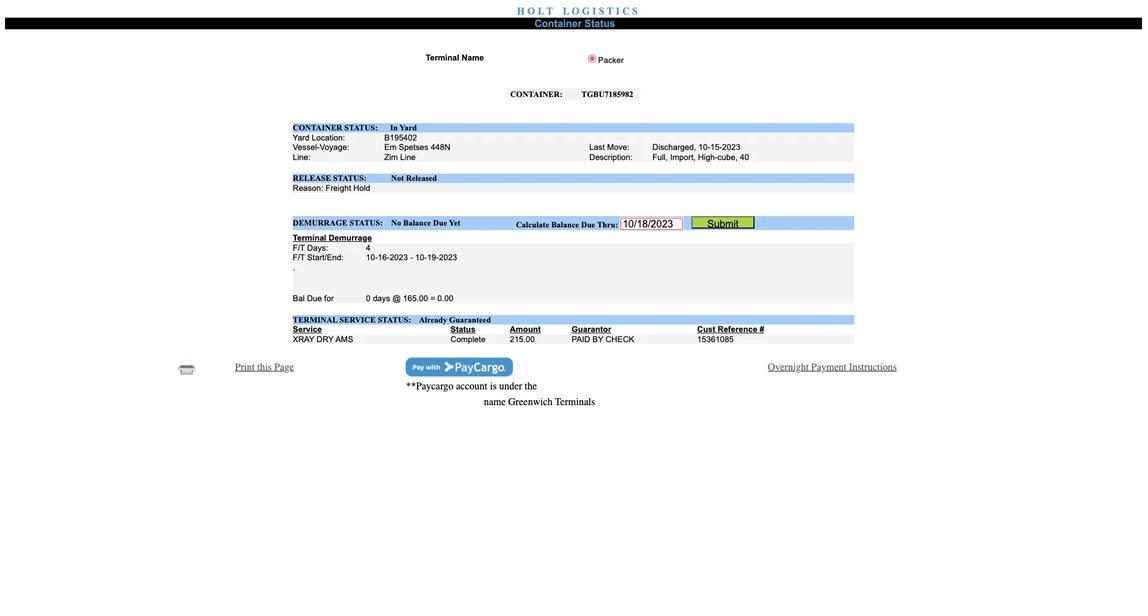 Task type: describe. For each thing, give the bounding box(es) containing it.
last
[[589, 143, 605, 152]]

already
[[419, 315, 447, 324]]

40
[[740, 152, 749, 162]]

1 s from the left
[[599, 5, 604, 16]]

release
[[293, 174, 331, 183]]

status inside h          o l t    l o g i s t i c s container          status
[[584, 18, 615, 29]]

last move:
[[589, 143, 629, 152]]

overnight
[[768, 362, 809, 373]]

discharged,
[[652, 143, 696, 152]]

thru:
[[597, 220, 618, 229]]

service
[[293, 325, 322, 334]]

service
[[339, 315, 376, 324]]

hold
[[353, 183, 370, 193]]

overnight payment instructions
[[768, 362, 897, 373]]

description:
[[589, 152, 633, 162]]

release status:            not released reason: freight hold
[[293, 174, 437, 193]]

yet
[[449, 219, 460, 228]]

0 horizontal spatial yard
[[293, 133, 309, 142]]

**paycargo account is under the name greenwich terminals
[[406, 381, 595, 408]]

print this page
[[235, 362, 294, 373]]

1 horizontal spatial yard
[[400, 123, 417, 133]]

import,
[[670, 152, 696, 162]]

overnight payment instructions link
[[768, 362, 897, 373]]

t    l
[[546, 5, 569, 16]]

0 horizontal spatial balance
[[403, 219, 431, 228]]

1 horizontal spatial 2023
[[439, 253, 457, 262]]

for
[[324, 294, 334, 303]]

10-16-2023  -  10-19-2023
[[366, 253, 457, 262]]

terminal service status:      already guaranteed
[[293, 315, 491, 324]]

terminal
[[293, 315, 338, 324]]

calculate balance due thru:
[[516, 220, 620, 229]]

the
[[525, 381, 537, 392]]

1 o from the left
[[527, 5, 535, 16]]

calculate
[[516, 220, 549, 229]]

0 horizontal spatial 2023
[[390, 253, 408, 262]]

0 days @ 165.00 = 0.00
[[366, 294, 453, 303]]

days
[[373, 294, 390, 303]]

vessel-voyage:
[[293, 143, 349, 152]]

4
[[366, 243, 371, 253]]

discharged, 10-15-2023
[[652, 143, 740, 152]]

2 horizontal spatial 10-
[[698, 143, 710, 152]]

container
[[293, 123, 342, 133]]

name
[[462, 53, 484, 62]]

name
[[484, 396, 506, 408]]

instructions
[[849, 362, 897, 373]]

em
[[384, 143, 397, 152]]

move:
[[607, 143, 629, 152]]

bal
[[293, 294, 305, 303]]

reason:
[[293, 183, 323, 193]]

2 horizontal spatial 2023
[[722, 143, 740, 152]]

guarantor
[[572, 325, 611, 334]]

#
[[760, 325, 764, 334]]

cube,
[[718, 152, 738, 162]]

zim line
[[384, 152, 416, 162]]

ams
[[335, 335, 353, 344]]

by
[[592, 335, 603, 344]]

l
[[538, 5, 544, 16]]

f/t for f/t start/end:
[[293, 253, 305, 262]]

no
[[391, 219, 401, 228]]

high-
[[698, 152, 718, 162]]

tgbu7185982
[[581, 89, 633, 99]]

line
[[400, 152, 416, 162]]

-
[[410, 253, 413, 262]]

0
[[366, 294, 371, 303]]

h          o l t    l o g i s t i c s container          status
[[517, 5, 638, 29]]

165.00
[[403, 294, 428, 303]]

terminal name
[[426, 53, 484, 62]]

1 i from the left
[[592, 5, 596, 16]]

is
[[490, 381, 497, 392]]

=
[[430, 294, 435, 303]]

f/t for f/t days:
[[293, 243, 305, 253]]

this
[[257, 362, 272, 373]]

f/t start/end:
[[293, 253, 344, 262]]

paid
[[572, 335, 590, 344]]

print this page link
[[235, 362, 294, 373]]

complete
[[451, 335, 486, 344]]

print
[[235, 362, 255, 373]]



Task type: vqa. For each thing, say whether or not it's contained in the screenshot.
the right Due
yes



Task type: locate. For each thing, give the bounding box(es) containing it.
i
[[592, 5, 596, 16], [616, 5, 620, 16]]

vessel-
[[293, 143, 320, 152]]

0 horizontal spatial status
[[451, 325, 476, 334]]

215.00
[[510, 335, 535, 344]]

terminal demurrage
[[293, 233, 372, 243]]

bal due for
[[293, 294, 334, 303]]

15361085
[[697, 335, 734, 344]]

None text field
[[620, 218, 683, 230]]

freight
[[326, 183, 351, 193]]

terminal left name
[[426, 53, 459, 62]]

check
[[606, 335, 634, 344]]

cust reference #
[[697, 325, 764, 334]]

yard up vessel-
[[293, 133, 309, 142]]

10- down "4"
[[366, 253, 378, 262]]

account
[[456, 381, 487, 392]]

due left for
[[307, 294, 322, 303]]

i right g
[[592, 5, 596, 16]]

10- right -
[[415, 253, 427, 262]]

2023 up cube,
[[722, 143, 740, 152]]

1 horizontal spatial 10-
[[415, 253, 427, 262]]

1 vertical spatial terminal
[[293, 233, 326, 243]]

start/end:
[[307, 253, 344, 262]]

balance right no
[[403, 219, 431, 228]]

full,
[[652, 152, 668, 162]]

balance
[[403, 219, 431, 228], [551, 220, 579, 229]]

None submit
[[691, 216, 755, 229]]

**paycargo
[[406, 381, 454, 392]]

zim
[[384, 152, 398, 162]]

0 horizontal spatial o
[[527, 5, 535, 16]]

xray dry ams
[[293, 335, 353, 344]]

h
[[517, 5, 525, 16]]

2 s from the left
[[632, 5, 638, 16]]

1 horizontal spatial s
[[632, 5, 638, 16]]

guaranteed
[[449, 315, 491, 324]]

line:
[[293, 152, 311, 162]]

container:
[[510, 89, 562, 99]]

0 horizontal spatial terminal
[[293, 233, 326, 243]]

f/t left days:
[[293, 243, 305, 253]]

payment
[[811, 362, 847, 373]]

due left thru:
[[581, 220, 595, 229]]

container status:      in yard
[[293, 123, 417, 133]]

1 f/t from the top
[[293, 243, 305, 253]]

due
[[433, 219, 447, 228], [581, 220, 595, 229], [307, 294, 322, 303]]

greenwich
[[508, 396, 553, 408]]

amount
[[510, 325, 541, 334]]

yard up "b195402"
[[400, 123, 417, 133]]

.
[[293, 263, 295, 272]]

em spetses 448n
[[384, 143, 450, 152]]

1 horizontal spatial status
[[584, 18, 615, 29]]

1 horizontal spatial i
[[616, 5, 620, 16]]

1 horizontal spatial o
[[572, 5, 579, 16]]

status down 't' at right top
[[584, 18, 615, 29]]

2 horizontal spatial due
[[581, 220, 595, 229]]

t
[[607, 5, 613, 16]]

s right c
[[632, 5, 638, 16]]

page
[[274, 362, 294, 373]]

f/t
[[293, 243, 305, 253], [293, 253, 305, 262]]

10- up high-
[[698, 143, 710, 152]]

15-
[[710, 143, 722, 152]]

cust
[[697, 325, 715, 334]]

o left the l
[[527, 5, 535, 16]]

spetses
[[399, 143, 428, 152]]

16-
[[378, 253, 390, 262]]

2 i from the left
[[616, 5, 620, 16]]

i right 't' at right top
[[616, 5, 620, 16]]

s left 't' at right top
[[599, 5, 604, 16]]

full, import, high-cube, 40
[[652, 152, 749, 162]]

1 vertical spatial status
[[451, 325, 476, 334]]

f/t up .
[[293, 253, 305, 262]]

0 horizontal spatial 10-
[[366, 253, 378, 262]]

2 o from the left
[[572, 5, 579, 16]]

2023 down yet
[[439, 253, 457, 262]]

balance right the calculate
[[551, 220, 579, 229]]

demurrage
[[293, 219, 347, 228]]

terminal
[[426, 53, 459, 62], [293, 233, 326, 243]]

container
[[535, 18, 582, 29]]

o
[[527, 5, 535, 16], [572, 5, 579, 16]]

0 horizontal spatial s
[[599, 5, 604, 16]]

terminal for terminal name
[[426, 53, 459, 62]]

dry
[[317, 335, 334, 344]]

status
[[584, 18, 615, 29], [451, 325, 476, 334]]

packer
[[598, 55, 624, 65]]

status up complete
[[451, 325, 476, 334]]

demurrage
[[329, 233, 372, 243]]

b195402
[[384, 133, 417, 142]]

1 horizontal spatial balance
[[551, 220, 579, 229]]

terminals
[[555, 396, 595, 408]]

demurrage status:       no balance due yet
[[293, 219, 460, 228]]

g
[[582, 5, 590, 16]]

0 horizontal spatial due
[[307, 294, 322, 303]]

19-
[[427, 253, 439, 262]]

c
[[622, 5, 630, 16]]

448n
[[431, 143, 450, 152]]

0.00
[[437, 294, 453, 303]]

reference
[[718, 325, 757, 334]]

f/t days:
[[293, 243, 328, 253]]

terminal for terminal demurrage
[[293, 233, 326, 243]]

1 horizontal spatial terminal
[[426, 53, 459, 62]]

yard
[[400, 123, 417, 133], [293, 133, 309, 142]]

2023 left -
[[390, 253, 408, 262]]

0 vertical spatial terminal
[[426, 53, 459, 62]]

0 vertical spatial status
[[584, 18, 615, 29]]

terminal up f/t days:
[[293, 233, 326, 243]]

voyage:
[[320, 143, 349, 152]]

released
[[406, 174, 437, 183]]

0 horizontal spatial i
[[592, 5, 596, 16]]

2 f/t from the top
[[293, 253, 305, 262]]

days:
[[307, 243, 328, 253]]

1 horizontal spatial due
[[433, 219, 447, 228]]

o left g
[[572, 5, 579, 16]]

None radio
[[588, 55, 596, 63]]

s
[[599, 5, 604, 16], [632, 5, 638, 16]]

due left yet
[[433, 219, 447, 228]]

@
[[392, 294, 401, 303]]



